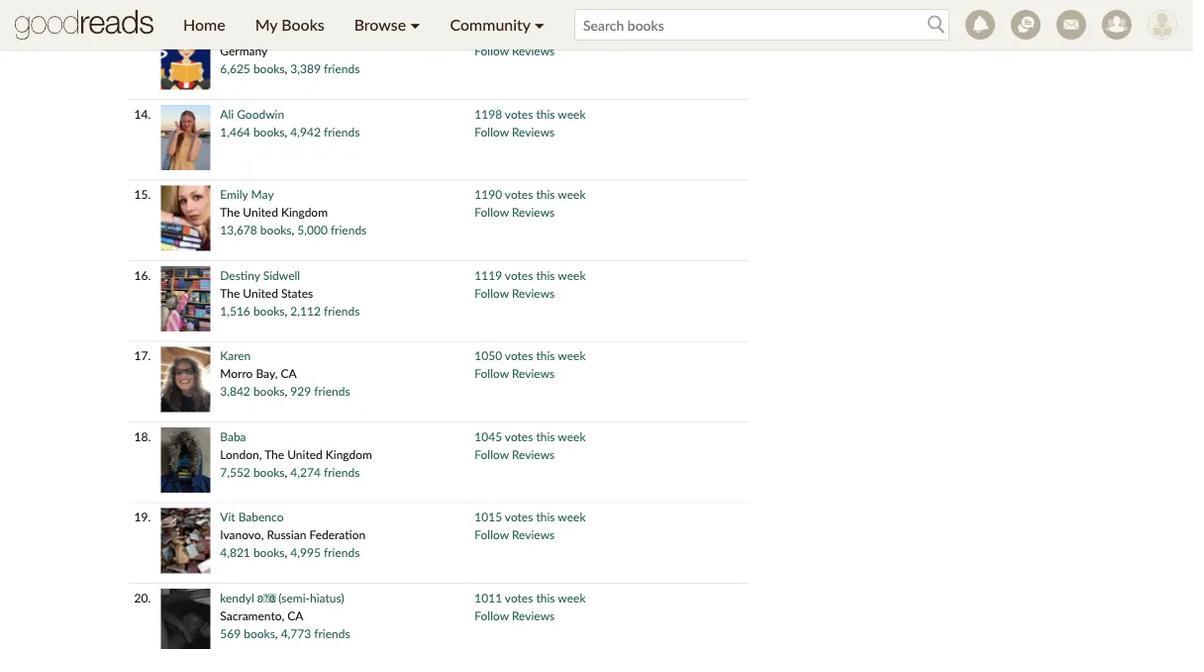 Task type: vqa. For each thing, say whether or not it's contained in the screenshot.


Task type: describe. For each thing, give the bounding box(es) containing it.
votes for 1119
[[505, 268, 533, 282]]

this for 1050 votes this week
[[536, 349, 555, 363]]

6,625
[[220, 61, 250, 76]]

14.
[[134, 106, 151, 121]]

books inside kendyl ʚ♡⃛ɞ (semi-hiatus) sacramento, ca 569 books , 4,773 friends
[[244, 626, 275, 641]]

1230
[[475, 26, 502, 40]]

1119 votes this week link
[[475, 268, 586, 282]]

reviews for 1015
[[512, 528, 555, 542]]

this for 1190 votes this week
[[536, 187, 555, 202]]

⊱
[[220, 26, 228, 40]]

1015 votes this week follow reviews
[[475, 510, 586, 542]]

emily may image
[[161, 186, 210, 251]]

4,773 friends link
[[281, 626, 350, 641]]

votes for 1198
[[505, 106, 533, 121]]

inbox image
[[1057, 10, 1087, 40]]

1,464
[[220, 124, 250, 139]]

united for sidwell
[[243, 286, 278, 300]]

books inside the ⊱ sonja ⊰ germany 6,625 books , 3,389 friends
[[253, 61, 285, 76]]

2,112 friends link
[[291, 304, 360, 318]]

hiatus)
[[310, 591, 344, 605]]

week for 1198 votes this week follow reviews
[[558, 106, 586, 121]]

emily
[[220, 187, 248, 202]]

browse ▾
[[354, 15, 420, 34]]

13,678
[[220, 223, 257, 237]]

federation
[[309, 528, 366, 542]]

week for 1050 votes this week follow reviews
[[558, 349, 586, 363]]

1190
[[475, 187, 502, 202]]

, inside vit babenco ivanovo, russian federation 4,821 books , 4,995 friends
[[285, 546, 287, 560]]

morro
[[220, 366, 253, 381]]

reviews for 1119
[[512, 286, 555, 300]]

my books link
[[240, 0, 339, 50]]

1,516 books link
[[220, 304, 285, 318]]

follow reviews link for 1198
[[475, 124, 555, 139]]

destiny
[[220, 268, 260, 282]]

ʚ♡⃛ɞ
[[257, 591, 276, 605]]

1198 votes this week link
[[475, 106, 586, 121]]

emily may link
[[220, 187, 274, 202]]

babenco
[[238, 510, 284, 524]]

4,821 books link
[[220, 546, 285, 560]]

ali goodwin 1,464 books , 4,942 friends
[[220, 106, 360, 139]]

reviews for 1230
[[512, 44, 555, 58]]

follow for 1050
[[475, 366, 509, 381]]

4,274 friends link
[[291, 465, 360, 479]]

⊱ sonja ⊰ image
[[161, 24, 210, 90]]

569
[[220, 626, 241, 641]]

emily may the united kingdom 13,678 books , 5,000 friends
[[220, 187, 367, 237]]

3,389 friends link
[[291, 61, 360, 76]]

4,995
[[291, 546, 321, 560]]

4,995 friends link
[[291, 546, 360, 560]]

vit babenco image
[[161, 509, 210, 574]]

, inside 'destiny sidwell the united states 1,516 books , 2,112 friends'
[[285, 304, 287, 318]]

⊱ sonja ⊰ link
[[220, 26, 270, 40]]

vit babenco link
[[220, 510, 284, 524]]

friends inside 'destiny sidwell the united states 1,516 books , 2,112 friends'
[[324, 304, 360, 318]]

books inside emily may the united kingdom 13,678 books , 5,000 friends
[[260, 223, 292, 237]]

2,112
[[291, 304, 321, 318]]

▾ for community ▾
[[535, 15, 545, 34]]

kendyl
[[220, 591, 254, 605]]

, inside the ⊱ sonja ⊰ germany 6,625 books , 3,389 friends
[[285, 61, 287, 76]]

1045 votes this week follow reviews
[[475, 429, 586, 462]]

books inside 'destiny sidwell the united states 1,516 books , 2,112 friends'
[[253, 304, 285, 318]]

destiny sidwell the united states 1,516 books , 2,112 friends
[[220, 268, 360, 318]]

browse
[[354, 15, 406, 34]]

1045 votes this week link
[[475, 429, 586, 444]]

this for 1015 votes this week
[[536, 510, 555, 524]]

karen link
[[220, 349, 251, 363]]

follow reviews link for 1119
[[475, 286, 555, 300]]

week for 1011 votes this week follow reviews
[[558, 591, 586, 605]]

, inside baba london, the united kingdom 7,552 books , 4,274 friends
[[285, 465, 287, 479]]

votes for 1045
[[505, 429, 533, 444]]

karen
[[220, 349, 251, 363]]

books inside baba london, the united kingdom 7,552 books , 4,274 friends
[[253, 465, 285, 479]]

kingdom for 4,274 friends
[[326, 447, 372, 462]]

▾ for browse ▾
[[410, 15, 420, 34]]

follow reviews link for 1190
[[475, 205, 555, 219]]

my group discussions image
[[1011, 10, 1041, 40]]

reviews for 1198
[[512, 124, 555, 139]]

browse ▾ button
[[339, 0, 435, 50]]

1198
[[475, 106, 502, 121]]

1,516
[[220, 304, 250, 318]]

follow for 1119
[[475, 286, 509, 300]]

1015 votes this week link
[[475, 510, 586, 524]]

ali
[[220, 106, 234, 121]]

karen image
[[161, 347, 210, 413]]

reviews for 1045
[[512, 447, 555, 462]]

4,942 friends link
[[291, 124, 360, 139]]

friends inside kendyl ʚ♡⃛ɞ (semi-hiatus) sacramento, ca 569 books , 4,773 friends
[[314, 626, 350, 641]]

friends inside emily may the united kingdom 13,678 books , 5,000 friends
[[331, 223, 367, 237]]

home
[[183, 15, 225, 34]]

reviews for 1011
[[512, 609, 555, 623]]

baba image
[[161, 428, 210, 493]]

(semi-
[[279, 591, 310, 605]]

1230 votes this week link
[[475, 26, 586, 40]]

1011
[[475, 591, 502, 605]]

7,552 books link
[[220, 465, 285, 479]]

follow reviews link for 1230
[[475, 44, 555, 58]]

community
[[450, 15, 531, 34]]

friends inside karen morro bay, ca 3,842 books , 929 friends
[[314, 384, 350, 399]]

friends inside ali goodwin 1,464 books , 4,942 friends
[[324, 124, 360, 139]]

may
[[251, 187, 274, 202]]

united for london,
[[287, 447, 323, 462]]

community ▾
[[450, 15, 545, 34]]

follow reviews link for 1011
[[475, 609, 555, 623]]

baba london, the united kingdom 7,552 books , 4,274 friends
[[220, 429, 372, 479]]

books inside ali goodwin 1,464 books , 4,942 friends
[[253, 124, 285, 139]]

this for 1198 votes this week
[[536, 106, 555, 121]]

5,000
[[297, 223, 328, 237]]

bay,
[[256, 366, 278, 381]]

3,842 books link
[[220, 384, 285, 399]]

1011 votes this week link
[[475, 591, 586, 605]]

books
[[282, 15, 325, 34]]

week for 1119 votes this week follow reviews
[[558, 268, 586, 282]]

community ▾ button
[[435, 0, 560, 50]]

baba
[[220, 429, 246, 444]]

16.
[[134, 268, 151, 282]]

7,552
[[220, 465, 250, 479]]



Task type: locate. For each thing, give the bounding box(es) containing it.
2 votes from the top
[[505, 106, 533, 121]]

▾ right 'browse' at the left
[[410, 15, 420, 34]]

8 week from the top
[[558, 591, 586, 605]]

15.
[[134, 187, 151, 202]]

, inside karen morro bay, ca 3,842 books , 929 friends
[[285, 384, 287, 399]]

week down 1050 votes this week follow reviews
[[558, 429, 586, 444]]

week
[[558, 26, 586, 40], [558, 106, 586, 121], [558, 187, 586, 202], [558, 268, 586, 282], [558, 349, 586, 363], [558, 429, 586, 444], [558, 510, 586, 524], [558, 591, 586, 605]]

5 votes from the top
[[505, 349, 533, 363]]

3 follow reviews link from the top
[[475, 205, 555, 219]]

1119
[[475, 268, 502, 282]]

1 vertical spatial united
[[243, 286, 278, 300]]

6 reviews from the top
[[512, 447, 555, 462]]

, inside emily may the united kingdom 13,678 books , 5,000 friends
[[292, 223, 294, 237]]

, inside kendyl ʚ♡⃛ɞ (semi-hiatus) sacramento, ca 569 books , 4,773 friends
[[275, 626, 278, 641]]

0 vertical spatial the
[[220, 205, 240, 219]]

follow for 1230
[[475, 44, 509, 58]]

Search books text field
[[575, 9, 950, 41]]

ivanovo,
[[220, 528, 264, 542]]

books down "london,"
[[253, 465, 285, 479]]

votes inside the 1011 votes this week follow reviews
[[505, 591, 533, 605]]

the down "emily"
[[220, 205, 240, 219]]

▾
[[410, 15, 420, 34], [535, 15, 545, 34]]

1,464 books link
[[220, 124, 285, 139]]

friends inside vit babenco ivanovo, russian federation 4,821 books , 4,995 friends
[[324, 546, 360, 560]]

week inside 1045 votes this week follow reviews
[[558, 429, 586, 444]]

18.
[[134, 429, 151, 444]]

reviews down 1011 votes this week link
[[512, 609, 555, 623]]

6 follow reviews link from the top
[[475, 447, 555, 462]]

week inside the 1011 votes this week follow reviews
[[558, 591, 586, 605]]

5 follow reviews link from the top
[[475, 366, 555, 381]]

,
[[285, 61, 287, 76], [285, 124, 287, 139], [292, 223, 294, 237], [285, 304, 287, 318], [285, 384, 287, 399], [285, 465, 287, 479], [285, 546, 287, 560], [275, 626, 278, 641]]

1 follow reviews link from the top
[[475, 44, 555, 58]]

8 follow from the top
[[475, 609, 509, 623]]

this right the 1119
[[536, 268, 555, 282]]

reviews inside 1190 votes this week follow reviews
[[512, 205, 555, 219]]

6,625 books link
[[220, 61, 285, 76]]

4 reviews from the top
[[512, 286, 555, 300]]

reviews inside 1119 votes this week follow reviews
[[512, 286, 555, 300]]

kingdom up 5,000
[[281, 205, 328, 219]]

4 follow from the top
[[475, 286, 509, 300]]

this inside 1198 votes this week follow reviews
[[536, 106, 555, 121]]

friend requests image
[[1102, 10, 1132, 40]]

votes inside 1119 votes this week follow reviews
[[505, 268, 533, 282]]

week down 1119 votes this week follow reviews
[[558, 349, 586, 363]]

week for 1015 votes this week follow reviews
[[558, 510, 586, 524]]

1 ▾ from the left
[[410, 15, 420, 34]]

week inside 1119 votes this week follow reviews
[[558, 268, 586, 282]]

7 follow reviews link from the top
[[475, 528, 555, 542]]

1190 votes this week follow reviews
[[475, 187, 586, 219]]

2 follow from the top
[[475, 124, 509, 139]]

▾ inside community ▾ popup button
[[535, 15, 545, 34]]

vit
[[220, 510, 235, 524]]

this inside 1050 votes this week follow reviews
[[536, 349, 555, 363]]

reviews inside 1198 votes this week follow reviews
[[512, 124, 555, 139]]

13,678 books link
[[220, 223, 292, 237]]

follow down "1050"
[[475, 366, 509, 381]]

united down destiny sidwell link
[[243, 286, 278, 300]]

week down the 1230 votes this week follow reviews
[[558, 106, 586, 121]]

this inside 1119 votes this week follow reviews
[[536, 268, 555, 282]]

this for 1119 votes this week
[[536, 268, 555, 282]]

follow down 1190
[[475, 205, 509, 219]]

▾ right the community
[[535, 15, 545, 34]]

1050
[[475, 349, 502, 363]]

week for 1190 votes this week follow reviews
[[558, 187, 586, 202]]

2 this from the top
[[536, 106, 555, 121]]

1011 votes this week follow reviews
[[475, 591, 586, 623]]

8 reviews from the top
[[512, 609, 555, 623]]

russian
[[267, 528, 306, 542]]

votes inside 1045 votes this week follow reviews
[[505, 429, 533, 444]]

1 vertical spatial ca
[[288, 609, 304, 623]]

follow inside the 1230 votes this week follow reviews
[[475, 44, 509, 58]]

week down 1045 votes this week follow reviews
[[558, 510, 586, 524]]

1015
[[475, 510, 502, 524]]

reviews for 1190
[[512, 205, 555, 219]]

books down goodwin
[[253, 124, 285, 139]]

baba link
[[220, 429, 246, 444]]

united
[[243, 205, 278, 219], [243, 286, 278, 300], [287, 447, 323, 462]]

▾ inside browse ▾ "popup button"
[[410, 15, 420, 34]]

1050 votes this week link
[[475, 349, 586, 363]]

follow inside 1190 votes this week follow reviews
[[475, 205, 509, 219]]

follow down 1045
[[475, 447, 509, 462]]

8 votes from the top
[[505, 591, 533, 605]]

united for may
[[243, 205, 278, 219]]

kingdom inside emily may the united kingdom 13,678 books , 5,000 friends
[[281, 205, 328, 219]]

3 this from the top
[[536, 187, 555, 202]]

follow for 1045
[[475, 447, 509, 462]]

, inside ali goodwin 1,464 books , 4,942 friends
[[285, 124, 287, 139]]

kingdom for 5,000 friends
[[281, 205, 328, 219]]

7 votes from the top
[[505, 510, 533, 524]]

week inside 1050 votes this week follow reviews
[[558, 349, 586, 363]]

this right 1190
[[536, 187, 555, 202]]

karen morro bay, ca 3,842 books , 929 friends
[[220, 349, 350, 399]]

5 reviews from the top
[[512, 366, 555, 381]]

week right community ▾
[[558, 26, 586, 40]]

5 week from the top
[[558, 349, 586, 363]]

7 week from the top
[[558, 510, 586, 524]]

menu containing home
[[168, 0, 560, 50]]

, left 5,000
[[292, 223, 294, 237]]

4,942
[[291, 124, 321, 139]]

books down germany
[[253, 61, 285, 76]]

1 this from the top
[[536, 26, 555, 40]]

kingdom up "4,274 friends" link
[[326, 447, 372, 462]]

friends right 929
[[314, 384, 350, 399]]

week inside 1015 votes this week follow reviews
[[558, 510, 586, 524]]

5,000 friends link
[[297, 223, 367, 237]]

united inside 'destiny sidwell the united states 1,516 books , 2,112 friends'
[[243, 286, 278, 300]]

follow reviews link for 1045
[[475, 447, 555, 462]]

reviews inside 1045 votes this week follow reviews
[[512, 447, 555, 462]]

4,821
[[220, 546, 250, 560]]

friends right 4,274
[[324, 465, 360, 479]]

follow down the 1119
[[475, 286, 509, 300]]

13.
[[134, 26, 151, 40]]

united up 4,274
[[287, 447, 323, 462]]

follow reviews link for 1015
[[475, 528, 555, 542]]

4 week from the top
[[558, 268, 586, 282]]

the for 7,552 books
[[265, 447, 284, 462]]

the for 13,678 books
[[220, 205, 240, 219]]

friends inside baba london, the united kingdom 7,552 books , 4,274 friends
[[324, 465, 360, 479]]

3 week from the top
[[558, 187, 586, 202]]

friends down federation
[[324, 546, 360, 560]]

vit babenco ivanovo, russian federation 4,821 books , 4,995 friends
[[220, 510, 366, 560]]

ca inside karen morro bay, ca 3,842 books , 929 friends
[[281, 366, 297, 381]]

this right "1050"
[[536, 349, 555, 363]]

votes inside 1190 votes this week follow reviews
[[505, 187, 533, 202]]

1045
[[475, 429, 502, 444]]

friends right 4,942
[[324, 124, 360, 139]]

friends right 5,000
[[331, 223, 367, 237]]

2 vertical spatial united
[[287, 447, 323, 462]]

follow reviews link down 1230 votes this week link
[[475, 44, 555, 58]]

week inside 1198 votes this week follow reviews
[[558, 106, 586, 121]]

, left 3,389
[[285, 61, 287, 76]]

reviews down 1198 votes this week link
[[512, 124, 555, 139]]

2 ▾ from the left
[[535, 15, 545, 34]]

menu
[[168, 0, 560, 50]]

929
[[291, 384, 311, 399]]

notifications image
[[966, 10, 995, 40]]

reviews inside 1050 votes this week follow reviews
[[512, 366, 555, 381]]

bob builder image
[[1148, 10, 1178, 40]]

⊰
[[262, 26, 270, 40]]

2 follow reviews link from the top
[[475, 124, 555, 139]]

reviews for 1050
[[512, 366, 555, 381]]

follow inside 1045 votes this week follow reviews
[[475, 447, 509, 462]]

3 reviews from the top
[[512, 205, 555, 219]]

7 follow from the top
[[475, 528, 509, 542]]

this right 1198
[[536, 106, 555, 121]]

kendyl ʚ♡⃛ɞ (semi-hiatus) image
[[161, 589, 210, 650]]

week inside the 1230 votes this week follow reviews
[[558, 26, 586, 40]]

this right 1015
[[536, 510, 555, 524]]

kendyl ʚ♡⃛ɞ (semi-hiatus) sacramento, ca 569 books , 4,773 friends
[[220, 591, 350, 641]]

friends inside the ⊱ sonja ⊰ germany 6,625 books , 3,389 friends
[[324, 61, 360, 76]]

569 books link
[[220, 626, 275, 641]]

this right 1011
[[536, 591, 555, 605]]

follow reviews link down 1050 votes this week link at bottom left
[[475, 366, 555, 381]]

3,389
[[291, 61, 321, 76]]

reviews inside the 1011 votes this week follow reviews
[[512, 609, 555, 623]]

sacramento,
[[220, 609, 285, 623]]

1190 votes this week link
[[475, 187, 586, 202]]

reviews
[[512, 44, 555, 58], [512, 124, 555, 139], [512, 205, 555, 219], [512, 286, 555, 300], [512, 366, 555, 381], [512, 447, 555, 462], [512, 528, 555, 542], [512, 609, 555, 623]]

2 vertical spatial the
[[265, 447, 284, 462]]

follow for 1198
[[475, 124, 509, 139]]

4 this from the top
[[536, 268, 555, 282]]

united down may
[[243, 205, 278, 219]]

2 reviews from the top
[[512, 124, 555, 139]]

, left the 2,112 at left
[[285, 304, 287, 318]]

ca inside kendyl ʚ♡⃛ɞ (semi-hiatus) sacramento, ca 569 books , 4,773 friends
[[288, 609, 304, 623]]

Search for books to add to your shelves search field
[[575, 9, 950, 41]]

follow reviews link down '1190 votes this week' link
[[475, 205, 555, 219]]

1 vertical spatial kingdom
[[326, 447, 372, 462]]

1050 votes this week follow reviews
[[475, 349, 586, 381]]

follow reviews link down 1198 votes this week link
[[475, 124, 555, 139]]

my
[[255, 15, 278, 34]]

3 votes from the top
[[505, 187, 533, 202]]

the up the 1,516
[[220, 286, 240, 300]]

votes inside 1198 votes this week follow reviews
[[505, 106, 533, 121]]

follow inside 1015 votes this week follow reviews
[[475, 528, 509, 542]]

1198 votes this week follow reviews
[[475, 106, 586, 139]]

books left 5,000
[[260, 223, 292, 237]]

ali goodwin image
[[161, 105, 210, 170]]

the inside baba london, the united kingdom 7,552 books , 4,274 friends
[[265, 447, 284, 462]]

, down russian
[[285, 546, 287, 560]]

votes for 1015
[[505, 510, 533, 524]]

1 follow from the top
[[475, 44, 509, 58]]

follow down 1015
[[475, 528, 509, 542]]

week for 1230 votes this week follow reviews
[[558, 26, 586, 40]]

friends right 3,389
[[324, 61, 360, 76]]

follow for 1011
[[475, 609, 509, 623]]

this inside the 1230 votes this week follow reviews
[[536, 26, 555, 40]]

, left 4,274
[[285, 465, 287, 479]]

friends right the 2,112 at left
[[324, 304, 360, 318]]

books down sacramento,
[[244, 626, 275, 641]]

follow inside 1198 votes this week follow reviews
[[475, 124, 509, 139]]

follow reviews link down the 1015 votes this week link
[[475, 528, 555, 542]]

follow inside the 1011 votes this week follow reviews
[[475, 609, 509, 623]]

6 follow from the top
[[475, 447, 509, 462]]

reviews down '1190 votes this week' link
[[512, 205, 555, 219]]

reviews down 1119 votes this week 'link'
[[512, 286, 555, 300]]

votes for 1011
[[505, 591, 533, 605]]

books
[[253, 61, 285, 76], [253, 124, 285, 139], [260, 223, 292, 237], [253, 304, 285, 318], [253, 384, 285, 399], [253, 465, 285, 479], [253, 546, 285, 560], [244, 626, 275, 641]]

2 week from the top
[[558, 106, 586, 121]]

destiny sidwell link
[[220, 268, 300, 282]]

books down russian
[[253, 546, 285, 560]]

4 votes from the top
[[505, 268, 533, 282]]

votes inside the 1230 votes this week follow reviews
[[505, 26, 533, 40]]

0 vertical spatial ca
[[281, 366, 297, 381]]

week down 1015 votes this week follow reviews
[[558, 591, 586, 605]]

kingdom
[[281, 205, 328, 219], [326, 447, 372, 462]]

this for 1230 votes this week
[[536, 26, 555, 40]]

votes inside 1050 votes this week follow reviews
[[505, 349, 533, 363]]

reviews down the 1015 votes this week link
[[512, 528, 555, 542]]

destiny sidwell image
[[161, 266, 210, 332]]

week inside 1190 votes this week follow reviews
[[558, 187, 586, 202]]

this for 1045 votes this week
[[536, 429, 555, 444]]

friends
[[324, 61, 360, 76], [324, 124, 360, 139], [331, 223, 367, 237], [324, 304, 360, 318], [314, 384, 350, 399], [324, 465, 360, 479], [324, 546, 360, 560], [314, 626, 350, 641]]

this inside the 1011 votes this week follow reviews
[[536, 591, 555, 605]]

united inside emily may the united kingdom 13,678 books , 5,000 friends
[[243, 205, 278, 219]]

, left 4,773
[[275, 626, 278, 641]]

this for 1011 votes this week
[[536, 591, 555, 605]]

1 week from the top
[[558, 26, 586, 40]]

follow reviews link for 1050
[[475, 366, 555, 381]]

votes inside 1015 votes this week follow reviews
[[505, 510, 533, 524]]

the inside emily may the united kingdom 13,678 books , 5,000 friends
[[220, 205, 240, 219]]

, left 929
[[285, 384, 287, 399]]

7 reviews from the top
[[512, 528, 555, 542]]

ca up 929
[[281, 366, 297, 381]]

kendyl ʚ♡⃛ɞ (semi-hiatus) link
[[220, 591, 344, 605]]

1 votes from the top
[[505, 26, 533, 40]]

4,274
[[291, 465, 321, 479]]

my books
[[255, 15, 325, 34]]

votes for 1050
[[505, 349, 533, 363]]

this inside 1190 votes this week follow reviews
[[536, 187, 555, 202]]

home link
[[168, 0, 240, 50]]

this right the community
[[536, 26, 555, 40]]

5 follow from the top
[[475, 366, 509, 381]]

friends down 'hiatus)'
[[314, 626, 350, 641]]

reviews down 1050 votes this week link at bottom left
[[512, 366, 555, 381]]

7 this from the top
[[536, 510, 555, 524]]

5 this from the top
[[536, 349, 555, 363]]

united inside baba london, the united kingdom 7,552 books , 4,274 friends
[[287, 447, 323, 462]]

this
[[536, 26, 555, 40], [536, 106, 555, 121], [536, 187, 555, 202], [536, 268, 555, 282], [536, 349, 555, 363], [536, 429, 555, 444], [536, 510, 555, 524], [536, 591, 555, 605]]

week down 1198 votes this week follow reviews at top
[[558, 187, 586, 202]]

sidwell
[[263, 268, 300, 282]]

week for 1045 votes this week follow reviews
[[558, 429, 586, 444]]

⊱ sonja ⊰ germany 6,625 books , 3,389 friends
[[220, 26, 360, 76]]

1 reviews from the top
[[512, 44, 555, 58]]

reviews inside the 1230 votes this week follow reviews
[[512, 44, 555, 58]]

this inside 1015 votes this week follow reviews
[[536, 510, 555, 524]]

8 follow reviews link from the top
[[475, 609, 555, 623]]

follow reviews link down 1011 votes this week link
[[475, 609, 555, 623]]

0 horizontal spatial ▾
[[410, 15, 420, 34]]

4,773
[[281, 626, 311, 641]]

6 votes from the top
[[505, 429, 533, 444]]

kingdom inside baba london, the united kingdom 7,552 books , 4,274 friends
[[326, 447, 372, 462]]

ca up 4,773
[[288, 609, 304, 623]]

votes for 1230
[[505, 26, 533, 40]]

0 vertical spatial united
[[243, 205, 278, 219]]

london,
[[220, 447, 262, 462]]

reviews inside 1015 votes this week follow reviews
[[512, 528, 555, 542]]

reviews down 1230 votes this week link
[[512, 44, 555, 58]]

books inside karen morro bay, ca 3,842 books , 929 friends
[[253, 384, 285, 399]]

3 follow from the top
[[475, 205, 509, 219]]

the up 7,552 books link
[[265, 447, 284, 462]]

follow reviews link down 1119 votes this week 'link'
[[475, 286, 555, 300]]

the for 1,516 books
[[220, 286, 240, 300]]

the
[[220, 205, 240, 219], [220, 286, 240, 300], [265, 447, 284, 462]]

this inside 1045 votes this week follow reviews
[[536, 429, 555, 444]]

follow inside 1050 votes this week follow reviews
[[475, 366, 509, 381]]

week down 1190 votes this week follow reviews at the top left of the page
[[558, 268, 586, 282]]

6 this from the top
[[536, 429, 555, 444]]

8 this from the top
[[536, 591, 555, 605]]

follow down 1011
[[475, 609, 509, 623]]

follow for 1190
[[475, 205, 509, 219]]

17.
[[134, 349, 151, 363]]

0 vertical spatial kingdom
[[281, 205, 328, 219]]

this right 1045
[[536, 429, 555, 444]]

, left 4,942
[[285, 124, 287, 139]]

929 friends link
[[291, 384, 350, 399]]

6 week from the top
[[558, 429, 586, 444]]

the inside 'destiny sidwell the united states 1,516 books , 2,112 friends'
[[220, 286, 240, 300]]

1119 votes this week follow reviews
[[475, 268, 586, 300]]

books down the bay,
[[253, 384, 285, 399]]

follow for 1015
[[475, 528, 509, 542]]

1230 votes this week follow reviews
[[475, 26, 586, 58]]

4 follow reviews link from the top
[[475, 286, 555, 300]]

follow down 1198
[[475, 124, 509, 139]]

votes for 1190
[[505, 187, 533, 202]]

1 horizontal spatial ▾
[[535, 15, 545, 34]]

books down states
[[253, 304, 285, 318]]

reviews down "1045 votes this week" link
[[512, 447, 555, 462]]

follow inside 1119 votes this week follow reviews
[[475, 286, 509, 300]]

1 vertical spatial the
[[220, 286, 240, 300]]

follow reviews link
[[475, 44, 555, 58], [475, 124, 555, 139], [475, 205, 555, 219], [475, 286, 555, 300], [475, 366, 555, 381], [475, 447, 555, 462], [475, 528, 555, 542], [475, 609, 555, 623]]

books inside vit babenco ivanovo, russian federation 4,821 books , 4,995 friends
[[253, 546, 285, 560]]

germany
[[220, 44, 268, 58]]

follow down 1230
[[475, 44, 509, 58]]

3,842
[[220, 384, 250, 399]]

follow reviews link down "1045 votes this week" link
[[475, 447, 555, 462]]



